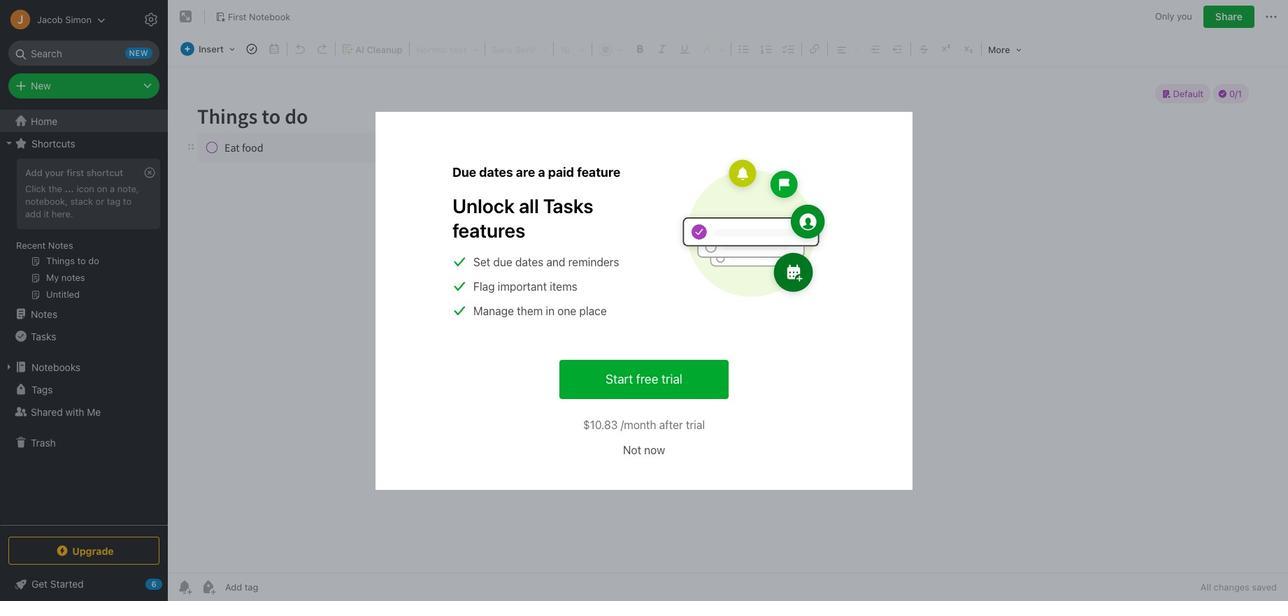 Task type: describe. For each thing, give the bounding box(es) containing it.
new button
[[8, 73, 159, 99]]

set
[[473, 256, 490, 268]]

home link
[[0, 110, 168, 132]]

$10.83
[[583, 419, 618, 431]]

tasks inside unlock all tasks features
[[543, 194, 593, 217]]

recent notes
[[16, 240, 73, 251]]

upgrade
[[72, 545, 114, 557]]

...
[[65, 183, 74, 194]]

upgrade button
[[8, 537, 159, 565]]

shortcut
[[86, 167, 123, 178]]

click the ...
[[25, 183, 74, 194]]

0 vertical spatial notes
[[48, 240, 73, 251]]

start
[[606, 372, 633, 386]]

click
[[25, 183, 46, 194]]

1 horizontal spatial dates
[[515, 256, 544, 268]]

first
[[67, 167, 84, 178]]

icon on a note, notebook, stack or tag to add it here.
[[25, 183, 139, 219]]

me
[[87, 406, 101, 418]]

the
[[48, 183, 62, 194]]

only you
[[1155, 11, 1192, 22]]

tasks inside button
[[31, 330, 56, 342]]

in
[[546, 305, 555, 317]]

expand notebooks image
[[3, 362, 15, 373]]

after
[[659, 419, 683, 431]]

alignment image
[[829, 39, 864, 59]]

1 vertical spatial notes
[[31, 308, 58, 320]]

not now
[[623, 444, 665, 456]]

flag important items
[[473, 280, 577, 293]]

notebooks
[[31, 361, 80, 373]]

1 horizontal spatial trial
[[686, 419, 705, 431]]

note,
[[117, 183, 139, 194]]

$10.83 /month after trial
[[583, 419, 705, 431]]

free
[[636, 372, 658, 386]]

tree containing home
[[0, 110, 168, 525]]

unlock all tasks features
[[452, 194, 593, 242]]

add a reminder image
[[176, 579, 193, 596]]

with
[[65, 406, 84, 418]]

heading level image
[[411, 39, 483, 59]]

insert image
[[177, 39, 240, 59]]

start free trial
[[606, 372, 682, 386]]

due
[[452, 165, 476, 179]]

new
[[31, 80, 51, 92]]

one
[[558, 305, 576, 317]]

tags button
[[0, 378, 167, 401]]

notes link
[[0, 303, 167, 325]]

notebook
[[249, 11, 290, 22]]

due dates are a paid feature
[[452, 165, 621, 179]]

items
[[550, 280, 577, 293]]

all changes saved
[[1201, 582, 1277, 593]]

tags
[[31, 384, 53, 395]]

tag
[[107, 196, 120, 207]]

trial inside button
[[662, 372, 682, 386]]

tasks button
[[0, 325, 167, 348]]

feature
[[577, 165, 621, 179]]

manage them in one place
[[473, 305, 607, 317]]

share button
[[1204, 6, 1255, 28]]

place
[[579, 305, 607, 317]]

Search text field
[[18, 41, 150, 66]]

add
[[25, 208, 41, 219]]

reminders
[[568, 256, 619, 268]]

expand note image
[[178, 8, 194, 25]]

now
[[644, 444, 665, 456]]



Task type: locate. For each thing, give the bounding box(es) containing it.
all
[[1201, 582, 1211, 593]]

saved
[[1252, 582, 1277, 593]]

0 horizontal spatial trial
[[662, 372, 682, 386]]

dates left are at the top of the page
[[479, 165, 513, 179]]

dates up flag important items
[[515, 256, 544, 268]]

a right on
[[110, 183, 115, 194]]

it
[[44, 208, 49, 219]]

highlight image
[[696, 39, 729, 59]]

1 vertical spatial a
[[110, 183, 115, 194]]

shortcuts
[[31, 137, 75, 149]]

task image
[[242, 39, 262, 59]]

0 vertical spatial tasks
[[543, 194, 593, 217]]

and
[[546, 256, 565, 268]]

you
[[1177, 11, 1192, 22]]

trash link
[[0, 431, 167, 454]]

unlock
[[452, 194, 515, 217]]

settings image
[[143, 11, 159, 28]]

add
[[25, 167, 42, 178]]

more image
[[983, 39, 1026, 59]]

notes
[[48, 240, 73, 251], [31, 308, 58, 320]]

1 vertical spatial tasks
[[31, 330, 56, 342]]

0 vertical spatial a
[[538, 165, 545, 179]]

notes up tasks button
[[31, 308, 58, 320]]

start free trial button
[[560, 360, 729, 399]]

only
[[1155, 11, 1175, 22]]

your
[[45, 167, 64, 178]]

0 horizontal spatial tasks
[[31, 330, 56, 342]]

stack
[[70, 196, 93, 207]]

shared with me
[[31, 406, 101, 418]]

tasks
[[543, 194, 593, 217], [31, 330, 56, 342]]

0 vertical spatial dates
[[479, 165, 513, 179]]

trash
[[31, 437, 56, 449]]

tasks down paid
[[543, 194, 593, 217]]

them
[[517, 305, 543, 317]]

/month
[[621, 419, 656, 431]]

tree
[[0, 110, 168, 525]]

here.
[[52, 208, 73, 219]]

flag
[[473, 280, 495, 293]]

set due dates and reminders
[[473, 256, 619, 268]]

first notebook
[[228, 11, 290, 22]]

shared with me link
[[0, 401, 167, 423]]

shortcuts button
[[0, 132, 167, 155]]

a inside icon on a note, notebook, stack or tag to add it here.
[[110, 183, 115, 194]]

first notebook button
[[211, 7, 295, 27]]

font color image
[[594, 39, 629, 59]]

group
[[0, 155, 167, 308]]

not now link
[[623, 442, 665, 458]]

notebook,
[[25, 196, 68, 207]]

0 horizontal spatial a
[[110, 183, 115, 194]]

share
[[1215, 10, 1243, 22]]

1 vertical spatial trial
[[686, 419, 705, 431]]

1 vertical spatial dates
[[515, 256, 544, 268]]

dates
[[479, 165, 513, 179], [515, 256, 544, 268]]

recent
[[16, 240, 46, 251]]

paid
[[548, 165, 574, 179]]

all
[[519, 194, 539, 217]]

manage
[[473, 305, 514, 317]]

0 horizontal spatial dates
[[479, 165, 513, 179]]

a right are at the top of the page
[[538, 165, 545, 179]]

add your first shortcut
[[25, 167, 123, 178]]

tasks up notebooks
[[31, 330, 56, 342]]

icon
[[77, 183, 94, 194]]

not
[[623, 444, 641, 456]]

or
[[96, 196, 104, 207]]

to
[[123, 196, 132, 207]]

trial right free
[[662, 372, 682, 386]]

notebooks link
[[0, 356, 167, 378]]

group containing add your first shortcut
[[0, 155, 167, 308]]

features
[[452, 219, 525, 242]]

are
[[516, 165, 535, 179]]

home
[[31, 115, 58, 127]]

shared
[[31, 406, 63, 418]]

trial
[[662, 372, 682, 386], [686, 419, 705, 431]]

a
[[538, 165, 545, 179], [110, 183, 115, 194]]

add tag image
[[200, 579, 217, 596]]

first
[[228, 11, 247, 22]]

changes
[[1214, 582, 1250, 593]]

Note Editor text field
[[168, 67, 1288, 573]]

on
[[97, 183, 107, 194]]

1 horizontal spatial tasks
[[543, 194, 593, 217]]

0 vertical spatial trial
[[662, 372, 682, 386]]

important
[[498, 280, 547, 293]]

due
[[493, 256, 512, 268]]

notes right recent
[[48, 240, 73, 251]]

None search field
[[18, 41, 150, 66]]

font size image
[[555, 39, 590, 59]]

trial right after
[[686, 419, 705, 431]]

note window element
[[168, 0, 1288, 601]]

1 horizontal spatial a
[[538, 165, 545, 179]]

font family image
[[487, 39, 552, 59]]



Task type: vqa. For each thing, say whether or not it's contained in the screenshot.
feature
yes



